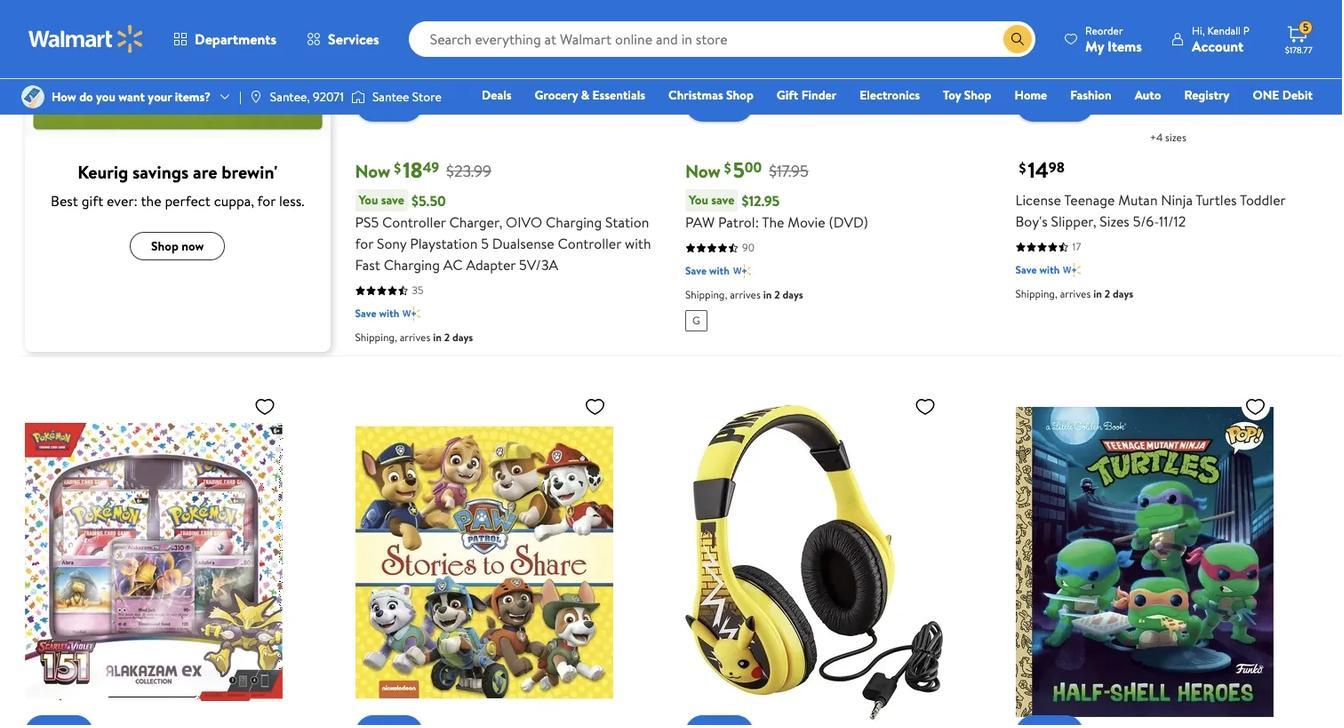 Task type: describe. For each thing, give the bounding box(es) containing it.
options link
[[1016, 86, 1095, 122]]

the
[[141, 191, 161, 211]]

sony
[[377, 234, 407, 254]]

days for 18
[[453, 330, 473, 345]]

electronics
[[860, 86, 921, 104]]

teenage mutant ninja turtles: half-shell heroes (funko pop!) image
[[1016, 389, 1274, 726]]

save for controller
[[381, 191, 405, 209]]

save for patrol:
[[712, 191, 735, 209]]

less.
[[279, 191, 305, 211]]

registry
[[1185, 86, 1230, 104]]

$5.50
[[412, 191, 446, 210]]

one debit walmart+
[[1253, 86, 1314, 129]]

deals link
[[474, 85, 520, 105]]

license teenage mutan ninja turtles toddler boy's slipper, sizes 5/6-11/12
[[1016, 190, 1286, 231]]

home
[[1015, 86, 1048, 104]]

charger,
[[450, 213, 503, 232]]

cuppa,
[[214, 191, 254, 211]]

gift
[[82, 191, 103, 211]]

for inside keurig savings are brewin' best gift ever: the perfect cuppa, for less.
[[258, 191, 276, 211]]

add button for paw patrol: the movie (dvd) image
[[686, 86, 754, 122]]

toy shop
[[944, 86, 992, 104]]

your
[[148, 88, 172, 106]]

add button for ps5 controller charger, oivo charging station for sony playstation 5 dualsense controller with fast charging ac adapter 5v/3a image
[[355, 86, 423, 122]]

 image for santee store
[[351, 88, 365, 106]]

save for 18
[[355, 306, 377, 321]]

&
[[581, 86, 590, 104]]

deals
[[482, 86, 512, 104]]

fast
[[355, 255, 381, 275]]

18
[[403, 155, 423, 185]]

one debit link
[[1245, 85, 1322, 105]]

ever:
[[107, 191, 138, 211]]

add to favorites list, teenage mutant ninja turtles: half-shell heroes (funko pop!) image
[[1246, 396, 1267, 418]]

$ inside $ 14 98
[[1020, 159, 1027, 178]]

pokemon trading card games scarlet & violet 3.5 151 collection alakazam ex - 4 pokemon tcg: scarlet & violet151 booster packs image
[[25, 389, 283, 726]]

one
[[1253, 86, 1280, 104]]

toy shop link
[[936, 85, 1000, 105]]

movie
[[788, 213, 826, 232]]

now for 18
[[355, 159, 391, 183]]

best
[[51, 191, 78, 211]]

paw
[[686, 213, 715, 232]]

turtles
[[1196, 190, 1238, 210]]

arrives for 5
[[730, 287, 761, 302]]

14
[[1029, 155, 1049, 185]]

santee store
[[373, 88, 442, 106]]

2 for 18
[[444, 330, 450, 345]]

patrol:
[[719, 213, 759, 232]]

add to cart image for pokemon trading card games scarlet & violet 3.5 151 collection alakazam ex - 4 pokemon tcg: scarlet & violet151 booster packs image
[[32, 723, 53, 726]]

(dvd)
[[829, 213, 869, 232]]

boy's
[[1016, 212, 1048, 231]]

teenage
[[1065, 190, 1116, 210]]

paw patrol: the movie (dvd) image
[[686, 0, 944, 108]]

you save $12.95 paw patrol: the movie (dvd)
[[686, 191, 869, 232]]

5 inside 'you save $5.50 ps5 controller charger, oivo charging station for sony playstation 5 dualsense controller with fast charging ac adapter 5v/3a'
[[481, 234, 489, 254]]

christmas
[[669, 86, 724, 104]]

reorder
[[1086, 23, 1124, 38]]

ps5
[[355, 213, 379, 232]]

finder
[[802, 86, 837, 104]]

11/12
[[1160, 212, 1187, 231]]

$12.95
[[742, 191, 780, 210]]

$17.95
[[769, 160, 809, 182]]

98
[[1049, 158, 1065, 177]]

2 for 5
[[775, 287, 781, 302]]

walmart image
[[28, 25, 144, 53]]

savings
[[133, 160, 189, 184]]

fashion link
[[1063, 85, 1120, 105]]

5v/3a
[[519, 255, 559, 275]]

save for 5
[[686, 263, 707, 278]]

$ for 18
[[394, 159, 401, 178]]

gift finder link
[[769, 85, 845, 105]]

perfect
[[165, 191, 211, 211]]

2 horizontal spatial save
[[1016, 262, 1037, 278]]

with for the left walmart plus image
[[710, 263, 730, 278]]

christmas shop
[[669, 86, 754, 104]]

license
[[1016, 190, 1062, 210]]

90
[[743, 240, 755, 255]]

debit
[[1283, 86, 1314, 104]]

ninja
[[1162, 190, 1194, 210]]

santee,
[[270, 88, 310, 106]]

in for 18
[[433, 330, 442, 345]]

shipping, for 18
[[355, 330, 397, 345]]

5 $178.77
[[1286, 20, 1313, 56]]

1 horizontal spatial walmart plus image
[[1064, 262, 1082, 279]]

sizes
[[1100, 212, 1130, 231]]

now for 5
[[686, 159, 721, 183]]

00
[[745, 158, 762, 177]]

 image for santee, 92071
[[249, 90, 263, 104]]

2 horizontal spatial shipping,
[[1016, 286, 1058, 302]]

shop for toy shop
[[965, 86, 992, 104]]

search icon image
[[1011, 32, 1025, 46]]

0 horizontal spatial walmart plus image
[[734, 262, 751, 280]]

brewin'
[[222, 160, 278, 184]]

walmart plus image
[[403, 305, 421, 323]]

slipper,
[[1052, 212, 1097, 231]]

kendall
[[1208, 23, 1242, 38]]

1 vertical spatial charging
[[384, 255, 440, 275]]

the
[[762, 213, 785, 232]]

want
[[119, 88, 145, 106]]

do
[[79, 88, 93, 106]]

reorder my items
[[1086, 23, 1143, 56]]

gift finder
[[777, 86, 837, 104]]



Task type: locate. For each thing, give the bounding box(es) containing it.
2 horizontal spatial save with
[[1016, 262, 1060, 278]]

auto link
[[1127, 85, 1170, 105]]

charging
[[546, 213, 602, 232], [384, 255, 440, 275]]

hi, kendall p account
[[1193, 23, 1250, 56]]

0 horizontal spatial you
[[359, 191, 378, 209]]

0 horizontal spatial add
[[384, 94, 409, 114]]

with down patrol:
[[710, 263, 730, 278]]

add to favorites list, paw patrol storybook collection (walmart exclusive) (hardcover) image
[[585, 396, 606, 418]]

save left walmart plus icon at the left top of page
[[355, 306, 377, 321]]

2 horizontal spatial shipping, arrives in 2 days
[[1016, 286, 1134, 302]]

days down movie
[[783, 287, 804, 302]]

1 horizontal spatial controller
[[558, 234, 622, 254]]

Walmart Site-Wide search field
[[409, 21, 1036, 57]]

 image
[[351, 88, 365, 106], [249, 90, 263, 104]]

5 up $178.77
[[1304, 20, 1310, 35]]

paw patrol storybook collection (walmart exclusive) (hardcover) image
[[355, 389, 613, 726]]

1 horizontal spatial  image
[[351, 88, 365, 106]]

35
[[412, 283, 424, 298]]

2 add to cart image from the left
[[693, 723, 714, 726]]

1 horizontal spatial you
[[689, 191, 709, 209]]

$ for 5
[[725, 159, 732, 178]]

0 horizontal spatial  image
[[249, 90, 263, 104]]

save down paw
[[686, 263, 707, 278]]

0 horizontal spatial save
[[355, 306, 377, 321]]

shipping, for 5
[[686, 287, 728, 302]]

ps5 controller charger, oivo charging station for sony playstation 5 dualsense controller with fast charging ac adapter 5v/3a image
[[355, 0, 613, 108]]

2 horizontal spatial $
[[1020, 159, 1027, 178]]

2 horizontal spatial arrives
[[1061, 286, 1092, 302]]

1 you from the left
[[359, 191, 378, 209]]

you up paw
[[689, 191, 709, 209]]

for
[[258, 191, 276, 211], [355, 234, 374, 254]]

1 add to cart image from the left
[[32, 723, 53, 726]]

arrives down 17
[[1061, 286, 1092, 302]]

keurig
[[78, 160, 128, 184]]

now left the 18
[[355, 159, 391, 183]]

walmart+ link
[[1253, 110, 1322, 130]]

with down station
[[625, 234, 651, 254]]

2 horizontal spatial days
[[1113, 286, 1134, 302]]

shipping, arrives in 2 days down 17
[[1016, 286, 1134, 302]]

with
[[625, 234, 651, 254], [1040, 262, 1060, 278], [710, 263, 730, 278], [379, 306, 400, 321]]

ac
[[444, 255, 463, 275]]

0 horizontal spatial shipping,
[[355, 330, 397, 345]]

you save $5.50 ps5 controller charger, oivo charging station for sony playstation 5 dualsense controller with fast charging ac adapter 5v/3a
[[355, 191, 651, 275]]

save down boy's
[[1016, 262, 1037, 278]]

add to cart image
[[362, 93, 384, 115], [693, 93, 714, 115], [362, 723, 384, 726], [1023, 723, 1045, 726]]

with inside 'you save $5.50 ps5 controller charger, oivo charging station for sony playstation 5 dualsense controller with fast charging ac adapter 5v/3a'
[[625, 234, 651, 254]]

add for add 'button' for ps5 controller charger, oivo charging station for sony playstation 5 dualsense controller with fast charging ac adapter 5v/3a image
[[384, 94, 409, 114]]

5 up adapter
[[481, 234, 489, 254]]

oivo
[[506, 213, 543, 232]]

items?
[[175, 88, 211, 106]]

3 $ from the left
[[1020, 159, 1027, 178]]

auto
[[1135, 86, 1162, 104]]

now $ 18 49 $23.99
[[355, 155, 492, 185]]

dualsense
[[492, 234, 555, 254]]

toy
[[944, 86, 962, 104]]

shipping, down fast
[[355, 330, 397, 345]]

shipping, down boy's
[[1016, 286, 1058, 302]]

1 horizontal spatial days
[[783, 287, 804, 302]]

shipping, arrives in 2 days down walmart plus icon at the left top of page
[[355, 330, 473, 345]]

clear search field text image
[[983, 32, 997, 46]]

for left 'less.'
[[258, 191, 276, 211]]

items
[[1108, 36, 1143, 56]]

1 save from the left
[[381, 191, 405, 209]]

services button
[[292, 18, 395, 60]]

add left gift
[[714, 94, 740, 114]]

save
[[381, 191, 405, 209], [712, 191, 735, 209]]

shipping, arrives in 2 days for 5
[[686, 287, 804, 302]]

now left 00
[[686, 159, 721, 183]]

2 shop from the left
[[965, 86, 992, 104]]

departments
[[195, 29, 277, 49]]

add to cart image for pokemon pikachu headphones for kids with built in volume limiting feature for kid friendly safe listening image
[[693, 723, 714, 726]]

2 save from the left
[[712, 191, 735, 209]]

with down boy's
[[1040, 262, 1060, 278]]

1 horizontal spatial 2
[[775, 287, 781, 302]]

5 inside 5 $178.77
[[1304, 20, 1310, 35]]

$ inside now $ 5 00 $17.95
[[725, 159, 732, 178]]

1 horizontal spatial for
[[355, 234, 374, 254]]

you up the ps5
[[359, 191, 378, 209]]

save up patrol:
[[712, 191, 735, 209]]

0 horizontal spatial add to cart image
[[32, 723, 53, 726]]

1 vertical spatial for
[[355, 234, 374, 254]]

playstation
[[410, 234, 478, 254]]

1 horizontal spatial add button
[[686, 86, 754, 122]]

license teenage mutan ninja turtles toddler boy's slipper, sizes 5/6-11/12 image
[[1016, 0, 1274, 108]]

49
[[423, 158, 439, 177]]

1 horizontal spatial shipping, arrives in 2 days
[[686, 287, 804, 302]]

1 horizontal spatial add to cart image
[[693, 723, 714, 726]]

fashion
[[1071, 86, 1112, 104]]

controller down station
[[558, 234, 622, 254]]

2 horizontal spatial in
[[1094, 286, 1103, 302]]

1 vertical spatial controller
[[558, 234, 622, 254]]

+4
[[1151, 130, 1164, 145]]

0 horizontal spatial shop
[[727, 86, 754, 104]]

save inside 'you save $12.95 paw patrol: the movie (dvd)'
[[712, 191, 735, 209]]

1 shop from the left
[[727, 86, 754, 104]]

arrives
[[1061, 286, 1092, 302], [730, 287, 761, 302], [400, 330, 431, 345]]

pokemon pikachu headphones for kids with built in volume limiting feature for kid friendly safe listening image
[[686, 389, 944, 726]]

options
[[1030, 94, 1080, 114]]

1 $ from the left
[[394, 159, 401, 178]]

5 up $12.95
[[734, 155, 745, 185]]

2 down sizes at top right
[[1105, 286, 1111, 302]]

store
[[412, 88, 442, 106]]

mutan
[[1119, 190, 1158, 210]]

1 now from the left
[[355, 159, 391, 183]]

0 vertical spatial charging
[[546, 213, 602, 232]]

santee, 92071
[[270, 88, 344, 106]]

1 horizontal spatial charging
[[546, 213, 602, 232]]

grocery & essentials link
[[527, 85, 654, 105]]

add left the store on the top
[[384, 94, 409, 114]]

1 add from the left
[[384, 94, 409, 114]]

save
[[1016, 262, 1037, 278], [686, 263, 707, 278], [355, 306, 377, 321]]

now inside now $ 5 00 $17.95
[[686, 159, 721, 183]]

0 horizontal spatial save with
[[355, 306, 400, 321]]

0 vertical spatial controller
[[382, 213, 446, 232]]

walmart plus image down 17
[[1064, 262, 1082, 279]]

1 vertical spatial 5
[[734, 155, 745, 185]]

0 horizontal spatial shipping, arrives in 2 days
[[355, 330, 473, 345]]

add to favorites list, pokemon trading card games scarlet & violet 3.5 151 collection alakazam ex - 4 pokemon tcg: scarlet & violet151 booster packs image
[[254, 396, 276, 418]]

1 horizontal spatial $
[[725, 159, 732, 178]]

1 horizontal spatial save with
[[686, 263, 730, 278]]

station
[[606, 213, 649, 232]]

save with down boy's
[[1016, 262, 1060, 278]]

grocery
[[535, 86, 578, 104]]

1 horizontal spatial shop
[[965, 86, 992, 104]]

are
[[193, 160, 217, 184]]

1 horizontal spatial arrives
[[730, 287, 761, 302]]

1 horizontal spatial in
[[764, 287, 772, 302]]

p
[[1244, 23, 1250, 38]]

hi,
[[1193, 23, 1206, 38]]

home link
[[1007, 85, 1056, 105]]

0 horizontal spatial for
[[258, 191, 276, 211]]

2 down the
[[775, 287, 781, 302]]

add to favorites list, pokemon pikachu headphones for kids with built in volume limiting feature for kid friendly safe listening image
[[915, 396, 937, 418]]

g
[[693, 313, 701, 328]]

1 add button from the left
[[355, 86, 423, 122]]

account
[[1193, 36, 1244, 56]]

Search search field
[[409, 21, 1036, 57]]

save with down paw
[[686, 263, 730, 278]]

1 horizontal spatial add
[[714, 94, 740, 114]]

0 horizontal spatial 2
[[444, 330, 450, 345]]

save with
[[1016, 262, 1060, 278], [686, 263, 730, 278], [355, 306, 400, 321]]

charging up 35
[[384, 255, 440, 275]]

$ left the 18
[[394, 159, 401, 178]]

save with left walmart plus icon at the left top of page
[[355, 306, 400, 321]]

$23.99
[[447, 160, 492, 182]]

0 horizontal spatial controller
[[382, 213, 446, 232]]

$ left 14
[[1020, 159, 1027, 178]]

2 now from the left
[[686, 159, 721, 183]]

 image right 92071
[[351, 88, 365, 106]]

0 horizontal spatial now
[[355, 159, 391, 183]]

$
[[394, 159, 401, 178], [725, 159, 732, 178], [1020, 159, 1027, 178]]

with for right walmart plus image
[[1040, 262, 1060, 278]]

how
[[52, 88, 76, 106]]

in for 5
[[764, 287, 772, 302]]

my
[[1086, 36, 1105, 56]]

2 you from the left
[[689, 191, 709, 209]]

keurig image
[[25, 0, 330, 138]]

0 vertical spatial 5
[[1304, 20, 1310, 35]]

charging right oivo
[[546, 213, 602, 232]]

0 horizontal spatial charging
[[384, 255, 440, 275]]

 image right '|'
[[249, 90, 263, 104]]

0 horizontal spatial $
[[394, 159, 401, 178]]

save inside 'you save $5.50 ps5 controller charger, oivo charging station for sony playstation 5 dualsense controller with fast charging ac adapter 5v/3a'
[[381, 191, 405, 209]]

5/6-
[[1134, 212, 1160, 231]]

how do you want your items?
[[52, 88, 211, 106]]

arrives down walmart plus icon at the left top of page
[[400, 330, 431, 345]]

days
[[1113, 286, 1134, 302], [783, 287, 804, 302], [453, 330, 473, 345]]

you inside 'you save $5.50 ps5 controller charger, oivo charging station for sony playstation 5 dualsense controller with fast charging ac adapter 5v/3a'
[[359, 191, 378, 209]]

now
[[355, 159, 391, 183], [686, 159, 721, 183]]

0 horizontal spatial days
[[453, 330, 473, 345]]

2 $ from the left
[[725, 159, 732, 178]]

you for paw
[[689, 191, 709, 209]]

save with for 18
[[355, 306, 400, 321]]

0 horizontal spatial arrives
[[400, 330, 431, 345]]

+4 sizes
[[1151, 130, 1187, 145]]

walmart plus image down the 90
[[734, 262, 751, 280]]

now inside now $ 18 49 $23.99
[[355, 159, 391, 183]]

$178.77
[[1286, 44, 1313, 56]]

arrives for 18
[[400, 330, 431, 345]]

gift
[[777, 86, 799, 104]]

$ inside now $ 18 49 $23.99
[[394, 159, 401, 178]]

arrives down the 90
[[730, 287, 761, 302]]

add for add 'button' related to paw patrol: the movie (dvd) image
[[714, 94, 740, 114]]

with for walmart plus icon at the left top of page
[[379, 306, 400, 321]]

shipping, arrives in 2 days for 18
[[355, 330, 473, 345]]

you inside 'you save $12.95 paw patrol: the movie (dvd)'
[[689, 191, 709, 209]]

92071
[[313, 88, 344, 106]]

add button right 92071
[[355, 86, 423, 122]]

0 horizontal spatial save
[[381, 191, 405, 209]]

shipping, up g
[[686, 287, 728, 302]]

save with for 5
[[686, 263, 730, 278]]

shop right toy
[[965, 86, 992, 104]]

you
[[359, 191, 378, 209], [689, 191, 709, 209]]

2 horizontal spatial 2
[[1105, 286, 1111, 302]]

shipping, arrives in 2 days down the 90
[[686, 287, 804, 302]]

days for 5
[[783, 287, 804, 302]]

in
[[1094, 286, 1103, 302], [764, 287, 772, 302], [433, 330, 442, 345]]

keurig savings are brewin' best gift ever: the perfect cuppa, for less.
[[51, 160, 305, 211]]

save left "$5.50"
[[381, 191, 405, 209]]

you for ps5
[[359, 191, 378, 209]]

for down the ps5
[[355, 234, 374, 254]]

shop
[[727, 86, 754, 104], [965, 86, 992, 104]]

with left walmart plus icon at the left top of page
[[379, 306, 400, 321]]

for inside 'you save $5.50 ps5 controller charger, oivo charging station for sony playstation 5 dualsense controller with fast charging ac adapter 5v/3a'
[[355, 234, 374, 254]]

controller down "$5.50"
[[382, 213, 446, 232]]

2 add button from the left
[[686, 86, 754, 122]]

1 horizontal spatial save
[[686, 263, 707, 278]]

2 down ac
[[444, 330, 450, 345]]

 image
[[21, 85, 44, 109]]

2 horizontal spatial 5
[[1304, 20, 1310, 35]]

add to cart image
[[32, 723, 53, 726], [693, 723, 714, 726]]

1 horizontal spatial shipping,
[[686, 287, 728, 302]]

5
[[1304, 20, 1310, 35], [734, 155, 745, 185], [481, 234, 489, 254]]

you
[[96, 88, 116, 106]]

essentials
[[593, 86, 646, 104]]

add button down search search field
[[686, 86, 754, 122]]

walmart plus image
[[1064, 262, 1082, 279], [734, 262, 751, 280]]

controller
[[382, 213, 446, 232], [558, 234, 622, 254]]

shop for christmas shop
[[727, 86, 754, 104]]

1 horizontal spatial now
[[686, 159, 721, 183]]

walmart+
[[1261, 111, 1314, 129]]

$ left 00
[[725, 159, 732, 178]]

shop right christmas
[[727, 86, 754, 104]]

0 horizontal spatial in
[[433, 330, 442, 345]]

adapter
[[466, 255, 516, 275]]

services
[[328, 29, 379, 49]]

$ 14 98
[[1020, 155, 1065, 185]]

|
[[239, 88, 242, 106]]

electronics link
[[852, 85, 929, 105]]

1 horizontal spatial 5
[[734, 155, 745, 185]]

2 add from the left
[[714, 94, 740, 114]]

0 horizontal spatial 5
[[481, 234, 489, 254]]

0 horizontal spatial add button
[[355, 86, 423, 122]]

0 vertical spatial for
[[258, 191, 276, 211]]

1 horizontal spatial save
[[712, 191, 735, 209]]

days down ac
[[453, 330, 473, 345]]

2 vertical spatial 5
[[481, 234, 489, 254]]

days down sizes at top right
[[1113, 286, 1134, 302]]



Task type: vqa. For each thing, say whether or not it's contained in the screenshot.
the bottommost cards
no



